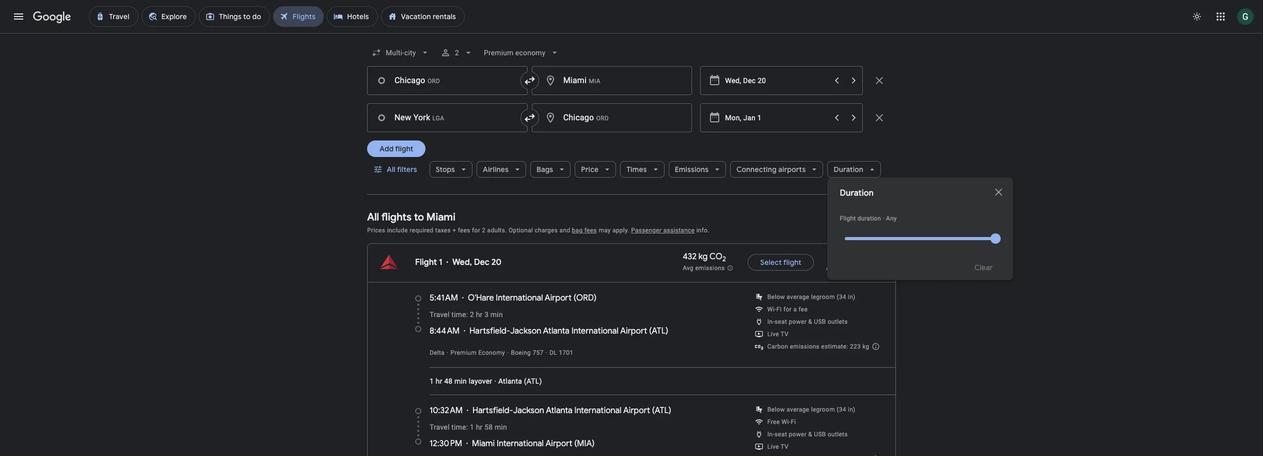 Task type: locate. For each thing, give the bounding box(es) containing it.
connecting airports
[[737, 165, 806, 174]]

kg right 223
[[863, 343, 870, 350]]

2 vertical spatial atl
[[655, 405, 669, 416]]

tv for hartsfield-jackson atlanta international airport ( atl )
[[781, 331, 789, 338]]

0 vertical spatial seat
[[775, 318, 787, 325]]

flight for add flight
[[395, 144, 413, 153]]

duration
[[858, 215, 881, 222]]

flight inside search box
[[395, 144, 413, 153]]

0 vertical spatial wi-
[[767, 306, 777, 313]]

jackson up boeing 757
[[510, 326, 541, 336]]

all filters button
[[367, 157, 425, 182]]

0 horizontal spatial for
[[472, 227, 480, 234]]

seat
[[775, 318, 787, 325], [775, 431, 787, 438]]

bag fees button
[[572, 227, 597, 234]]

2 vertical spatial hr
[[476, 423, 483, 431]]

1 left 58
[[470, 423, 474, 431]]

2 in-seat power & usb outlets from the top
[[767, 431, 848, 438]]

1 vertical spatial legroom
[[811, 406, 835, 413]]

 image right layover
[[494, 377, 496, 385]]

1 in) from the top
[[848, 293, 856, 301]]

1 swap origin and destination. image from the top
[[524, 74, 536, 87]]

hr left 58
[[476, 423, 483, 431]]

0 vertical spatial hartsfield-jackson atlanta international airport ( atl )
[[470, 326, 668, 336]]

2 tv from the top
[[781, 443, 789, 450]]

1 below from the top
[[767, 293, 785, 301]]

1 vertical spatial wi-
[[782, 418, 791, 426]]

wi- right free
[[782, 418, 791, 426]]

 image
[[507, 349, 509, 356], [494, 377, 496, 385]]

58
[[485, 423, 493, 431]]

all inside button
[[387, 165, 395, 174]]

hr
[[476, 310, 483, 319], [436, 377, 442, 385], [476, 423, 483, 431]]

0 vertical spatial in-
[[767, 318, 775, 325]]

1 vertical spatial kg
[[863, 343, 870, 350]]

none search field containing duration
[[367, 40, 1014, 280]]

emissions
[[675, 165, 709, 174]]

live
[[767, 331, 779, 338], [767, 443, 779, 450]]

outlets for o'hare international airport ( ord )
[[828, 318, 848, 325]]

0 vertical spatial hartsfield-
[[470, 326, 510, 336]]

price
[[581, 165, 599, 174]]

)
[[594, 293, 597, 303], [666, 326, 668, 336], [539, 377, 542, 385], [669, 405, 671, 416], [592, 438, 595, 449]]

flight inside search box
[[840, 215, 856, 222]]

None text field
[[367, 66, 528, 95], [532, 66, 692, 95], [367, 103, 528, 132], [367, 66, 528, 95], [532, 66, 692, 95], [367, 103, 528, 132]]

1 fees from the left
[[458, 227, 470, 234]]

0 horizontal spatial wi-
[[767, 306, 777, 313]]

0 horizontal spatial emissions
[[695, 264, 725, 271]]

2 (34 from the top
[[837, 406, 846, 413]]

1 below average legroom (34 in) from the top
[[767, 293, 856, 301]]

below up wi-fi for a fee
[[767, 293, 785, 301]]

international
[[496, 293, 543, 303], [572, 326, 619, 336], [575, 405, 622, 416], [497, 438, 544, 449]]

1 vertical spatial outlets
[[828, 431, 848, 438]]

power down a
[[789, 318, 807, 325]]

below average legroom (34 in) for hartsfield-jackson atlanta international airport ( atl )
[[767, 406, 856, 413]]

Departure text field
[[725, 67, 828, 95]]

0 horizontal spatial flight
[[395, 144, 413, 153]]

travel time: 1 hr 58 min
[[430, 423, 507, 431]]

passenger
[[631, 227, 662, 234]]

trip
[[845, 265, 854, 272]]

duration inside popup button
[[834, 165, 864, 174]]

stops button
[[430, 157, 473, 182]]

seat down the free wi-fi
[[775, 431, 787, 438]]

average for hartsfield-jackson atlanta international airport ( atl )
[[787, 406, 810, 413]]

1 seat from the top
[[775, 318, 787, 325]]

required
[[410, 227, 434, 234]]

1 vertical spatial travel
[[430, 423, 450, 431]]

0 horizontal spatial 1
[[430, 377, 434, 385]]

all up prices on the left of the page
[[367, 211, 379, 224]]

1 in-seat power & usb outlets from the top
[[767, 318, 848, 325]]

add
[[380, 144, 394, 153]]

1 vertical spatial swap origin and destination. image
[[524, 112, 536, 124]]

fee
[[799, 306, 808, 313]]

2 live from the top
[[767, 443, 779, 450]]

12:30 pm
[[430, 438, 462, 449]]

0 horizontal spatial miami
[[427, 211, 456, 224]]

entire trip
[[826, 265, 854, 272]]

tv for miami international airport ( mia )
[[781, 443, 789, 450]]

seat for hartsfield-jackson atlanta international airport ( atl )
[[775, 431, 787, 438]]

min for hartsfield-
[[495, 423, 507, 431]]

kg up avg emissions
[[699, 252, 708, 262]]

0 vertical spatial legroom
[[811, 293, 835, 301]]

swap origin and destination. image
[[524, 74, 536, 87], [524, 112, 536, 124]]

0 vertical spatial duration
[[834, 165, 864, 174]]

2 vertical spatial atlanta
[[546, 405, 573, 416]]

1 horizontal spatial wi-
[[782, 418, 791, 426]]

connecting
[[737, 165, 777, 174]]

0 vertical spatial usb
[[814, 318, 826, 325]]

duration
[[834, 165, 864, 174], [840, 188, 874, 198]]

0 vertical spatial all
[[387, 165, 395, 174]]

2 & from the top
[[808, 431, 812, 438]]

1 vertical spatial flight
[[783, 258, 802, 267]]

all left filters
[[387, 165, 395, 174]]

1 vertical spatial jackson
[[513, 405, 544, 416]]

0 vertical spatial below
[[767, 293, 785, 301]]

0 vertical spatial live
[[767, 331, 779, 338]]

main menu image
[[12, 10, 25, 23]]

miami
[[427, 211, 456, 224], [472, 438, 495, 449]]

average
[[787, 293, 810, 301], [787, 406, 810, 413]]

hr for 5:41 am
[[476, 310, 483, 319]]

1 horizontal spatial  image
[[507, 349, 509, 356]]

fi right free
[[791, 418, 796, 426]]

 image left boeing at the left bottom of page
[[507, 349, 509, 356]]

2 average from the top
[[787, 406, 810, 413]]

time: down 10:32 am
[[451, 423, 468, 431]]

hartsfield- up 58
[[473, 405, 513, 416]]

for left a
[[784, 306, 792, 313]]

emissions for carbon
[[790, 343, 820, 350]]

in- down wi-fi for a fee
[[767, 318, 775, 325]]

0 horizontal spatial kg
[[699, 252, 708, 262]]

emissions right carbon
[[790, 343, 820, 350]]

jackson for 10:32 am
[[513, 405, 544, 416]]

travel for 5:41 am
[[430, 310, 450, 319]]

1 time: from the top
[[451, 310, 468, 319]]

fees right "bag"
[[584, 227, 597, 234]]

flights
[[381, 211, 412, 224]]

in)
[[848, 293, 856, 301], [848, 406, 856, 413]]

2 legroom from the top
[[811, 406, 835, 413]]

0 vertical spatial travel
[[430, 310, 450, 319]]

optional
[[509, 227, 533, 234]]

time:
[[451, 310, 468, 319], [451, 423, 468, 431]]

0 vertical spatial kg
[[699, 252, 708, 262]]

1 vertical spatial in-seat power & usb outlets
[[767, 431, 848, 438]]

2 in- from the top
[[767, 431, 775, 438]]

1 horizontal spatial flight
[[840, 215, 856, 222]]

flight right select
[[783, 258, 802, 267]]

outlets
[[828, 318, 848, 325], [828, 431, 848, 438]]

select flight
[[760, 258, 802, 267]]

swap origin and destination. image for departure text field
[[524, 74, 536, 87]]

2 swap origin and destination. image from the top
[[524, 112, 536, 124]]

2 usb from the top
[[814, 431, 826, 438]]

fi
[[777, 306, 782, 313], [791, 418, 796, 426]]

wed, dec 20
[[452, 257, 502, 268]]

duration button
[[828, 157, 881, 182]]

0 vertical spatial jackson
[[510, 326, 541, 336]]

assistance
[[663, 227, 695, 234]]

in- down free
[[767, 431, 775, 438]]

1 usb from the top
[[814, 318, 826, 325]]

1 tv from the top
[[781, 331, 789, 338]]

Arrival time: 12:30 PM. text field
[[430, 438, 462, 449]]

tv
[[781, 331, 789, 338], [781, 443, 789, 450]]

hr left '3'
[[476, 310, 483, 319]]

in-
[[767, 318, 775, 325], [767, 431, 775, 438]]

travel down 5:41 am text box
[[430, 310, 450, 319]]

jackson for 8:44 am
[[510, 326, 541, 336]]

1 vertical spatial emissions
[[790, 343, 820, 350]]

hr left 48
[[436, 377, 442, 385]]

hartsfield-jackson atlanta international airport ( atl )
[[470, 326, 668, 336], [473, 405, 671, 416]]

1 vertical spatial for
[[784, 306, 792, 313]]

1 (34 from the top
[[837, 293, 846, 301]]

1 horizontal spatial flight
[[783, 258, 802, 267]]

hartsfield- for 10:32 am
[[473, 405, 513, 416]]

2 live tv from the top
[[767, 443, 789, 450]]

1 in- from the top
[[767, 318, 775, 325]]

min
[[491, 310, 503, 319], [454, 377, 467, 385], [495, 423, 507, 431]]

0 horizontal spatial flight
[[415, 257, 437, 268]]

0 vertical spatial min
[[491, 310, 503, 319]]

&
[[808, 318, 812, 325], [808, 431, 812, 438]]

1 average from the top
[[787, 293, 810, 301]]

1 vertical spatial atlanta
[[498, 377, 522, 385]]

432
[[683, 252, 697, 262]]

None search field
[[367, 40, 1014, 280]]

min right '3'
[[491, 310, 503, 319]]

2 vertical spatial min
[[495, 423, 507, 431]]

legroom for o'hare international airport ( ord )
[[811, 293, 835, 301]]

1 outlets from the top
[[828, 318, 848, 325]]

1 vertical spatial live tv
[[767, 443, 789, 450]]

1 vertical spatial live
[[767, 443, 779, 450]]

(
[[574, 293, 576, 303], [649, 326, 652, 336], [524, 377, 527, 385], [652, 405, 655, 416], [574, 438, 577, 449]]

1 power from the top
[[789, 318, 807, 325]]

0 vertical spatial flight
[[395, 144, 413, 153]]

travel up 12:30 pm
[[430, 423, 450, 431]]

Departure time: 5:41 AM. text field
[[430, 293, 458, 303]]

1 & from the top
[[808, 318, 812, 325]]

2 outlets from the top
[[828, 431, 848, 438]]

atlanta
[[543, 326, 570, 336], [498, 377, 522, 385], [546, 405, 573, 416]]

power down the free wi-fi
[[789, 431, 807, 438]]

2 power from the top
[[789, 431, 807, 438]]

1 vertical spatial average
[[787, 406, 810, 413]]

miami down 58
[[472, 438, 495, 449]]

wi- left a
[[767, 306, 777, 313]]

hartsfield-jackson atlanta international airport ( atl ) for 10:32 am
[[473, 405, 671, 416]]

live tv
[[767, 331, 789, 338], [767, 443, 789, 450]]

usb for hartsfield-jackson atlanta international airport ( atl )
[[814, 431, 826, 438]]

tv down the free wi-fi
[[781, 443, 789, 450]]

flight
[[395, 144, 413, 153], [783, 258, 802, 267]]

carbon emissions estimate: 223 kg
[[767, 343, 870, 350]]

0 vertical spatial time:
[[451, 310, 468, 319]]

1 vertical spatial in)
[[848, 406, 856, 413]]

None text field
[[532, 103, 692, 132]]

fi left a
[[777, 306, 782, 313]]

emissions down 432 kg co 2 at the right of the page
[[695, 264, 725, 271]]

fees right + at left
[[458, 227, 470, 234]]

below average legroom (34 in) up fee in the right of the page
[[767, 293, 856, 301]]

0 vertical spatial below average legroom (34 in)
[[767, 293, 856, 301]]

atlanta right layover
[[498, 377, 522, 385]]

1 vertical spatial hartsfield-
[[473, 405, 513, 416]]

live up carbon
[[767, 331, 779, 338]]

None field
[[367, 43, 435, 62], [480, 43, 564, 62], [367, 43, 435, 62], [480, 43, 564, 62]]

jackson down atlanta ( atl )
[[513, 405, 544, 416]]

1 vertical spatial flight
[[415, 257, 437, 268]]

1 travel from the top
[[430, 310, 450, 319]]

0 vertical spatial atlanta
[[543, 326, 570, 336]]

min right 48
[[454, 377, 467, 385]]

0 vertical spatial miami
[[427, 211, 456, 224]]

miami up taxes
[[427, 211, 456, 224]]

flight right add
[[395, 144, 413, 153]]

live down free
[[767, 443, 779, 450]]

average up a
[[787, 293, 810, 301]]

times button
[[620, 157, 665, 182]]

1 vertical spatial below average legroom (34 in)
[[767, 406, 856, 413]]

add flight
[[380, 144, 413, 153]]

in-seat power & usb outlets
[[767, 318, 848, 325], [767, 431, 848, 438]]

0 vertical spatial 1
[[439, 257, 442, 268]]

in-seat power & usb outlets down fee in the right of the page
[[767, 318, 848, 325]]

seat down wi-fi for a fee
[[775, 318, 787, 325]]

0 vertical spatial average
[[787, 293, 810, 301]]

0 horizontal spatial fees
[[458, 227, 470, 234]]

1 live from the top
[[767, 331, 779, 338]]

below average legroom (34 in) up the free wi-fi
[[767, 406, 856, 413]]

2 in) from the top
[[848, 406, 856, 413]]

live tv up carbon
[[767, 331, 789, 338]]

1 vertical spatial fi
[[791, 418, 796, 426]]

0 vertical spatial flight
[[840, 215, 856, 222]]

0 vertical spatial live tv
[[767, 331, 789, 338]]

0 vertical spatial in)
[[848, 293, 856, 301]]

average for o'hare international airport ( ord )
[[787, 293, 810, 301]]

0 vertical spatial &
[[808, 318, 812, 325]]

1 horizontal spatial miami
[[472, 438, 495, 449]]

0 vertical spatial hr
[[476, 310, 483, 319]]

+
[[453, 227, 456, 234]]

1 legroom from the top
[[811, 293, 835, 301]]

below
[[767, 293, 785, 301], [767, 406, 785, 413]]

flight left duration
[[840, 215, 856, 222]]

1 vertical spatial time:
[[451, 423, 468, 431]]

0 vertical spatial outlets
[[828, 318, 848, 325]]

0 horizontal spatial  image
[[494, 377, 496, 385]]

0 horizontal spatial all
[[367, 211, 379, 224]]

flight down required
[[415, 257, 437, 268]]

0 vertical spatial (34
[[837, 293, 846, 301]]

2 time: from the top
[[451, 423, 468, 431]]

hartsfield-jackson atlanta international airport ( atl ) up mia
[[473, 405, 671, 416]]

connecting airports button
[[730, 157, 823, 182]]

delta
[[430, 349, 445, 356]]

1 vertical spatial (34
[[837, 406, 846, 413]]

passenger assistance button
[[631, 227, 695, 234]]

3
[[485, 310, 489, 319]]

2 travel from the top
[[430, 423, 450, 431]]

2 inside popup button
[[455, 49, 459, 57]]

1 horizontal spatial all
[[387, 165, 395, 174]]

1 vertical spatial all
[[367, 211, 379, 224]]

below up free
[[767, 406, 785, 413]]

2 below average legroom (34 in) from the top
[[767, 406, 856, 413]]

fees
[[458, 227, 470, 234], [584, 227, 597, 234]]

atlanta up dl
[[543, 326, 570, 336]]

1 horizontal spatial fees
[[584, 227, 597, 234]]

(34
[[837, 293, 846, 301], [837, 406, 846, 413]]

0 vertical spatial atl
[[652, 326, 666, 336]]

1 vertical spatial tv
[[781, 443, 789, 450]]

min right 58
[[495, 423, 507, 431]]

1 vertical spatial below
[[767, 406, 785, 413]]

live tv down the free wi-fi
[[767, 443, 789, 450]]

average up the free wi-fi
[[787, 406, 810, 413]]

0 vertical spatial swap origin and destination. image
[[524, 74, 536, 87]]

power for hartsfield-jackson atlanta international airport ( atl )
[[789, 431, 807, 438]]

1 vertical spatial seat
[[775, 431, 787, 438]]

1 vertical spatial  image
[[494, 377, 496, 385]]

1 vertical spatial usb
[[814, 431, 826, 438]]

0 vertical spatial tv
[[781, 331, 789, 338]]

hartsfield-jackson atlanta international airport ( atl ) for 8:44 am
[[470, 326, 668, 336]]

(34 for o'hare international airport ( ord )
[[837, 293, 846, 301]]

hartsfield-jackson atlanta international airport ( atl ) up 1701
[[470, 326, 668, 336]]

remove flight from new york to chicago on mon, jan 1 image
[[873, 112, 886, 124]]

in-seat power & usb outlets down the free wi-fi
[[767, 431, 848, 438]]

and
[[560, 227, 570, 234]]

close dialog image
[[993, 186, 1005, 198]]

1 vertical spatial atl
[[527, 377, 539, 385]]

1 vertical spatial miami
[[472, 438, 495, 449]]

emissions button
[[669, 157, 726, 182]]

legroom for hartsfield-jackson atlanta international airport ( atl )
[[811, 406, 835, 413]]

2 below from the top
[[767, 406, 785, 413]]

time: up 8:44 am text field
[[451, 310, 468, 319]]

1 vertical spatial 1
[[430, 377, 434, 385]]

bags button
[[530, 157, 571, 182]]

travel
[[430, 310, 450, 319], [430, 423, 450, 431]]

2 seat from the top
[[775, 431, 787, 438]]

premium
[[451, 349, 477, 356]]

1 live tv from the top
[[767, 331, 789, 338]]

jackson
[[510, 326, 541, 336], [513, 405, 544, 416]]

atl for 10:32 am
[[655, 405, 669, 416]]

1 vertical spatial hartsfield-jackson atlanta international airport ( atl )
[[473, 405, 671, 416]]

tv up carbon
[[781, 331, 789, 338]]

1 left wed,
[[439, 257, 442, 268]]

for left adults.
[[472, 227, 480, 234]]

Arrival time: 8:44 AM. text field
[[430, 326, 460, 336]]

& for hartsfield-jackson atlanta international airport ( atl )
[[808, 431, 812, 438]]

2
[[455, 49, 459, 57], [482, 227, 486, 234], [723, 255, 726, 264], [470, 310, 474, 319]]

1 left 48
[[430, 377, 434, 385]]

time: for 12:30 pm
[[451, 423, 468, 431]]

0 vertical spatial fi
[[777, 306, 782, 313]]

atl
[[652, 326, 666, 336], [527, 377, 539, 385], [655, 405, 669, 416]]

free wi-fi
[[767, 418, 796, 426]]

hartsfield- down '3'
[[470, 326, 510, 336]]

atlanta up miami international airport ( mia )
[[546, 405, 573, 416]]

0 vertical spatial emissions
[[695, 264, 725, 271]]

1 horizontal spatial emissions
[[790, 343, 820, 350]]

1 vertical spatial min
[[454, 377, 467, 385]]

1
[[439, 257, 442, 268], [430, 377, 434, 385], [470, 423, 474, 431]]

0 vertical spatial in-seat power & usb outlets
[[767, 318, 848, 325]]

1 vertical spatial in-
[[767, 431, 775, 438]]



Task type: vqa. For each thing, say whether or not it's contained in the screenshot.
"Leaves Toronto Pearson International Airport at 5:15 PM on Monday, January 1 and arrives at Dallas/Fort Worth International Airport at 8:02 PM on Monday, January 1." ELEMENT
no



Task type: describe. For each thing, give the bounding box(es) containing it.
in-seat power & usb outlets for hartsfield-jackson atlanta international airport ( atl )
[[767, 431, 848, 438]]

atl for 8:44 am
[[652, 326, 666, 336]]

travel for 10:32 am
[[430, 423, 450, 431]]

miami international airport ( mia )
[[472, 438, 595, 449]]

o'hare international airport ( ord )
[[468, 293, 597, 303]]

2 horizontal spatial 1
[[470, 423, 474, 431]]

estimate:
[[821, 343, 848, 350]]

atlanta for 8:44 am
[[543, 326, 570, 336]]

boeing
[[511, 349, 531, 356]]

all filters
[[387, 165, 417, 174]]

live for hartsfield-jackson atlanta international airport ( atl )
[[767, 331, 779, 338]]

1 horizontal spatial for
[[784, 306, 792, 313]]

dec
[[474, 257, 490, 268]]

hartsfield- for 8:44 am
[[470, 326, 510, 336]]

live tv for hartsfield-jackson atlanta international airport ( atl )
[[767, 331, 789, 338]]

prices
[[367, 227, 385, 234]]

wed,
[[452, 257, 472, 268]]

below for hartsfield-jackson atlanta international airport ( atl )
[[767, 406, 785, 413]]

in) for hartsfield-jackson atlanta international airport ( atl )
[[848, 406, 856, 413]]

10:32 am
[[430, 405, 463, 416]]

price button
[[575, 157, 616, 182]]

select
[[760, 258, 782, 267]]

in- for o'hare international airport ( ord )
[[767, 318, 775, 325]]

adults.
[[487, 227, 507, 234]]

1 hr 48 min layover
[[430, 377, 492, 385]]

kg inside 432 kg co 2
[[699, 252, 708, 262]]

48
[[444, 377, 453, 385]]

apply.
[[612, 227, 629, 234]]

Departure text field
[[725, 104, 828, 132]]

entire
[[826, 265, 843, 272]]

flight duration · any
[[840, 215, 897, 222]]

Departure time: 10:32 AM. text field
[[430, 405, 463, 416]]

bags
[[537, 165, 553, 174]]

travel time: 2 hr 3 min
[[430, 310, 503, 319]]

any
[[886, 215, 897, 222]]

flight for select flight
[[783, 258, 802, 267]]

live tv for miami international airport ( mia )
[[767, 443, 789, 450]]

1701
[[559, 349, 573, 356]]

in) for o'hare international airport ( ord )
[[848, 293, 856, 301]]

below average legroom (34 in) for o'hare international airport ( ord )
[[767, 293, 856, 301]]

in- for hartsfield-jackson atlanta international airport ( atl )
[[767, 431, 775, 438]]

min for o'hare
[[491, 310, 503, 319]]

·
[[883, 215, 885, 222]]

emissions for avg
[[695, 264, 725, 271]]

all for all flights to miami
[[367, 211, 379, 224]]

757
[[533, 349, 544, 356]]

dl 1701
[[549, 349, 573, 356]]

ord
[[576, 293, 594, 303]]

atlanta for 10:32 am
[[546, 405, 573, 416]]

& for o'hare international airport ( ord )
[[808, 318, 812, 325]]

2 fees from the left
[[584, 227, 597, 234]]

economy
[[478, 349, 505, 356]]

outlets for hartsfield-jackson atlanta international airport ( atl )
[[828, 431, 848, 438]]

charges
[[535, 227, 558, 234]]

20
[[491, 257, 502, 268]]

o'hare
[[468, 293, 494, 303]]

wi-fi for a fee
[[767, 306, 808, 313]]

1 vertical spatial hr
[[436, 377, 442, 385]]

1 horizontal spatial fi
[[791, 418, 796, 426]]

swap origin and destination. image for departure text box
[[524, 112, 536, 124]]

in-seat power & usb outlets for o'hare international airport ( ord )
[[767, 318, 848, 325]]

premium economy
[[451, 349, 505, 356]]

include
[[387, 227, 408, 234]]

1 vertical spatial duration
[[840, 188, 874, 198]]

223
[[850, 343, 861, 350]]

mia
[[577, 438, 592, 449]]

flight for flight duration · any
[[840, 215, 856, 222]]

avg emissions
[[683, 264, 725, 271]]

all for all filters
[[387, 165, 395, 174]]

change appearance image
[[1185, 4, 1210, 29]]

free
[[767, 418, 780, 426]]

select flight button
[[748, 250, 814, 275]]

8:44 am
[[430, 326, 460, 336]]

may
[[599, 227, 611, 234]]

2 inside 432 kg co 2
[[723, 255, 726, 264]]

5:41 am
[[430, 293, 458, 303]]

atlanta ( atl )
[[498, 377, 542, 385]]

avg
[[683, 264, 694, 271]]

all flights to miami
[[367, 211, 456, 224]]

times
[[627, 165, 647, 174]]

filters
[[397, 165, 417, 174]]

airports
[[778, 165, 806, 174]]

below for o'hare international airport ( ord )
[[767, 293, 785, 301]]

usb for o'hare international airport ( ord )
[[814, 318, 826, 325]]

0 vertical spatial  image
[[507, 349, 509, 356]]

seat for o'hare international airport ( ord )
[[775, 318, 787, 325]]

432 kg co 2
[[683, 252, 726, 264]]

airlines
[[483, 165, 509, 174]]

0 horizontal spatial fi
[[777, 306, 782, 313]]

to
[[414, 211, 424, 224]]

remove flight from chicago to miami on wed, dec 20 image
[[873, 74, 886, 87]]

1 horizontal spatial 1
[[439, 257, 442, 268]]

airlines button
[[477, 157, 526, 182]]

(34 for hartsfield-jackson atlanta international airport ( atl )
[[837, 406, 846, 413]]

time: for 8:44 am
[[451, 310, 468, 319]]

0 vertical spatial for
[[472, 227, 480, 234]]

boeing 757
[[511, 349, 544, 356]]

live for miami international airport ( mia )
[[767, 443, 779, 450]]

prices include required taxes + fees for 2 adults. optional charges and bag fees may apply. passenger assistance
[[367, 227, 695, 234]]

2 button
[[437, 40, 478, 65]]

hr for 10:32 am
[[476, 423, 483, 431]]

stops
[[436, 165, 455, 174]]

co
[[710, 252, 723, 262]]

power for o'hare international airport ( ord )
[[789, 318, 807, 325]]

bag
[[572, 227, 583, 234]]

1 horizontal spatial kg
[[863, 343, 870, 350]]

carbon emissions estimate: 223 kilograms element
[[767, 343, 870, 350]]

dl
[[549, 349, 557, 356]]

a
[[794, 306, 797, 313]]

add flight button
[[367, 140, 426, 157]]

carbon
[[767, 343, 788, 350]]

flight 1
[[415, 257, 442, 268]]

layover
[[469, 377, 492, 385]]

flight for flight 1
[[415, 257, 437, 268]]

taxes
[[435, 227, 451, 234]]



